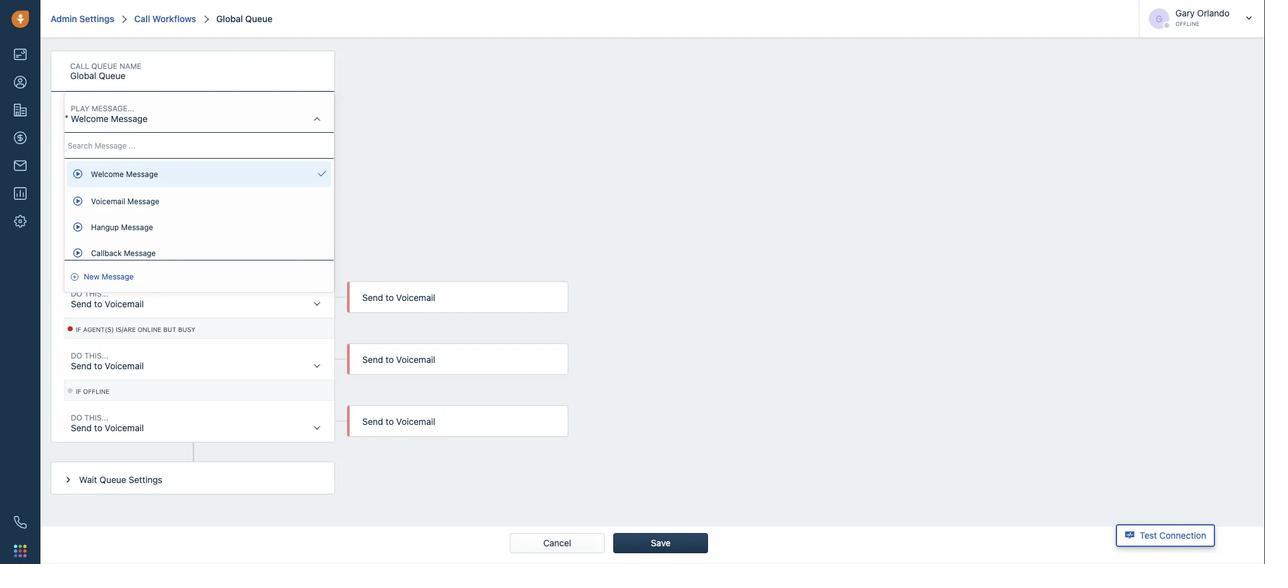 Task type: locate. For each thing, give the bounding box(es) containing it.
1 online from the top
[[138, 264, 161, 271]]

settings
[[79, 13, 114, 24], [129, 474, 162, 485]]

agents up 'hangup message'
[[114, 195, 142, 206]]

play
[[88, 170, 103, 178], [88, 196, 103, 205], [88, 222, 103, 231], [88, 248, 103, 257]]

0 vertical spatial agents
[[109, 154, 137, 165]]

not
[[178, 264, 192, 271]]

1 vertical spatial *
[[71, 154, 75, 164]]

online down callback message
[[138, 264, 161, 271]]

option
[[67, 161, 331, 187], [67, 189, 331, 213], [67, 215, 331, 239], [67, 241, 331, 264]]

online for busy
[[138, 326, 161, 333]]

2 vertical spatial if
[[76, 388, 81, 395]]

answering
[[194, 264, 232, 271]]

play up hangup
[[88, 196, 103, 205]]

agent(s) for if agent(s) is/are online but not answering
[[83, 264, 114, 271]]

3 if from the top
[[76, 388, 81, 395]]

connection
[[1160, 530, 1206, 541]]

add circle image
[[71, 273, 82, 282]]

workflows
[[152, 13, 196, 24]]

0 vertical spatial online
[[138, 264, 161, 271]]

welcome up "group" image
[[71, 113, 109, 124]]

gary
[[1176, 8, 1195, 18]]

welcome message
[[71, 113, 148, 124], [91, 170, 158, 178]]

all right calling
[[101, 195, 111, 206]]

4 play from the top
[[88, 248, 103, 257]]

welcome inside dropdown button
[[71, 113, 109, 124]]

1 play from the top
[[88, 170, 103, 178]]

agent(s)
[[83, 264, 114, 271], [83, 326, 114, 333]]

0 vertical spatial send to voicemail button
[[64, 278, 334, 318]]

0 vertical spatial welcome
[[71, 113, 109, 124]]

gary orlando offline
[[1176, 8, 1230, 27]]

is/are
[[116, 264, 136, 271], [116, 326, 136, 333]]

0 vertical spatial is/are
[[116, 264, 136, 271]]

if left offline
[[76, 388, 81, 395]]

agents
[[109, 154, 137, 165], [114, 195, 142, 206]]

welcome message up all agents
[[71, 113, 148, 124]]

agent(s) up new
[[83, 264, 114, 271]]

but left not
[[163, 264, 176, 271]]

message
[[111, 113, 148, 124], [126, 170, 158, 178], [127, 196, 159, 205], [121, 222, 153, 231], [124, 248, 156, 257], [102, 272, 134, 281]]

0 vertical spatial but
[[163, 264, 176, 271]]

agent(s) down new
[[83, 326, 114, 333]]

settings right 'wait'
[[129, 474, 162, 485]]

1 horizontal spatial *
[[71, 154, 75, 164]]

orlando
[[1197, 8, 1230, 18]]

1 vertical spatial is/are
[[116, 326, 136, 333]]

1 vertical spatial but
[[163, 326, 176, 333]]

3 play from the top
[[88, 222, 103, 231]]

send
[[362, 292, 383, 303], [71, 298, 92, 309], [362, 354, 383, 365], [71, 360, 92, 371], [362, 416, 383, 427], [71, 422, 92, 433]]

1 horizontal spatial settings
[[129, 474, 162, 485]]

3 option from the top
[[67, 215, 331, 239]]

calling all agents simultaneously
[[71, 195, 206, 206]]

online left busy
[[138, 326, 161, 333]]

message inside dropdown button
[[111, 113, 148, 124]]

if for if agent(s)  is/are online but busy
[[76, 326, 81, 333]]

if
[[76, 264, 81, 271], [76, 326, 81, 333], [76, 388, 81, 395]]

0 vertical spatial queue
[[245, 13, 273, 24]]

*
[[64, 113, 69, 123], [71, 154, 75, 164]]

if down the add circle icon
[[76, 326, 81, 333]]

1 vertical spatial if
[[76, 326, 81, 333]]

queue for global
[[245, 13, 273, 24]]

if up the add circle icon
[[76, 264, 81, 271]]

1 vertical spatial welcome message
[[91, 170, 158, 178]]

test connection
[[1140, 530, 1206, 541]]

message down calling all agents simultaneously
[[121, 222, 153, 231]]

wait queue settings
[[79, 474, 162, 485]]

all inside button
[[96, 154, 106, 165]]

1 vertical spatial agents
[[114, 195, 142, 206]]

2 vertical spatial send to voicemail button
[[64, 402, 334, 442]]

online
[[138, 264, 161, 271], [138, 326, 161, 333]]

new
[[84, 272, 100, 281]]

voicemail message
[[91, 196, 159, 205]]

admin settings
[[51, 13, 114, 24]]

is/are down callback message
[[116, 264, 136, 271]]

4 option from the top
[[67, 241, 331, 264]]

2 play from the top
[[88, 196, 103, 205]]

callback message
[[91, 248, 156, 257]]

message up 'hangup message'
[[127, 196, 159, 205]]

2 is/are from the top
[[116, 326, 136, 333]]

is/are for if agent(s)  is/are online but busy
[[116, 326, 136, 333]]

1 agent(s) from the top
[[83, 264, 114, 271]]

all
[[96, 154, 106, 165], [101, 195, 111, 206]]

1 but from the top
[[163, 264, 176, 271]]

send to voicemail
[[362, 292, 435, 303], [71, 298, 144, 309], [362, 354, 435, 365], [71, 360, 144, 371], [362, 416, 435, 427], [71, 422, 144, 433]]

0 vertical spatial *
[[64, 113, 69, 123]]

None field
[[64, 60, 283, 90], [64, 225, 335, 255], [64, 60, 283, 90], [64, 225, 335, 255]]

1 vertical spatial queue
[[99, 474, 126, 485]]

1 vertical spatial online
[[138, 326, 161, 333]]

play down "group" image
[[88, 170, 103, 178]]

queue right global
[[245, 13, 273, 24]]

0 vertical spatial all
[[96, 154, 106, 165]]

welcome message down all agents
[[91, 170, 158, 178]]

Search Message ... search field
[[64, 133, 334, 158]]

call
[[134, 13, 150, 24]]

1 is/are from the top
[[116, 264, 136, 271]]

0 vertical spatial welcome message
[[71, 113, 148, 124]]

voicemail
[[91, 196, 125, 205], [396, 292, 435, 303], [105, 298, 144, 309], [396, 354, 435, 365], [105, 360, 144, 371], [396, 416, 435, 427], [105, 422, 144, 433]]

2 if from the top
[[76, 326, 81, 333]]

1 if from the top
[[76, 264, 81, 271]]

0 vertical spatial agent(s)
[[83, 264, 114, 271]]

all right "group" image
[[96, 154, 106, 165]]

agents right "group" image
[[109, 154, 137, 165]]

cancel link
[[536, 533, 579, 553]]

queue right 'wait'
[[99, 474, 126, 485]]

1 vertical spatial agent(s)
[[83, 326, 114, 333]]

0 horizontal spatial queue
[[99, 474, 126, 485]]

2 agent(s) from the top
[[83, 326, 114, 333]]

message up all agents
[[111, 113, 148, 124]]

1 horizontal spatial queue
[[245, 13, 273, 24]]

send to voicemail button
[[64, 278, 334, 318], [64, 340, 334, 380], [64, 402, 334, 442]]

but left busy
[[163, 326, 176, 333]]

welcome down all agents
[[91, 170, 124, 178]]

global
[[216, 13, 243, 24]]

1 vertical spatial all
[[101, 195, 111, 206]]

0 horizontal spatial settings
[[79, 13, 114, 24]]

new message
[[84, 272, 134, 281]]

global queue
[[216, 13, 273, 24]]

play up the callback
[[88, 222, 103, 231]]

0 vertical spatial settings
[[79, 13, 114, 24]]

busy
[[178, 326, 195, 333]]

but
[[163, 264, 176, 271], [163, 326, 176, 333]]

is/are down new message
[[116, 326, 136, 333]]

0 vertical spatial if
[[76, 264, 81, 271]]

play up new
[[88, 248, 103, 257]]

1 vertical spatial send to voicemail button
[[64, 340, 334, 380]]

admin settings link
[[51, 13, 114, 24]]

all agents button
[[71, 133, 334, 174]]

to
[[386, 292, 394, 303], [94, 298, 102, 309], [386, 354, 394, 365], [94, 360, 102, 371], [386, 416, 394, 427], [94, 422, 102, 433]]

agent(s) for if agent(s)  is/are online but busy
[[83, 326, 114, 333]]

settings right admin
[[79, 13, 114, 24]]

agents inside button
[[109, 154, 137, 165]]

2 online from the top
[[138, 326, 161, 333]]

2 send to voicemail button from the top
[[64, 340, 334, 380]]

queue
[[245, 13, 273, 24], [99, 474, 126, 485]]

welcome
[[71, 113, 109, 124], [91, 170, 124, 178]]

2 but from the top
[[163, 326, 176, 333]]



Task type: describe. For each thing, give the bounding box(es) containing it.
all agents
[[96, 154, 137, 165]]

0 horizontal spatial *
[[64, 113, 69, 123]]

tick image
[[318, 166, 326, 182]]

save
[[651, 538, 671, 548]]

2 option from the top
[[67, 189, 331, 213]]

calling
[[71, 195, 99, 206]]

g
[[1156, 13, 1162, 24]]

admin
[[51, 13, 77, 24]]

if agent(s)  is/are online but busy
[[76, 326, 195, 333]]

play for welcome
[[88, 170, 103, 178]]

3 send to voicemail button from the top
[[64, 402, 334, 442]]

but for not
[[163, 264, 176, 271]]

1 option from the top
[[67, 161, 331, 187]]

if agent(s) is/are online but not answering
[[76, 264, 232, 271]]

if for if agent(s) is/are online but not answering
[[76, 264, 81, 271]]

but for busy
[[163, 326, 176, 333]]

simultaneously
[[144, 195, 206, 206]]

if offline
[[76, 388, 110, 395]]

1 vertical spatial settings
[[129, 474, 162, 485]]

is/are for if agent(s) is/are online but not answering
[[116, 264, 136, 271]]

message down callback message
[[102, 272, 134, 281]]

test
[[1140, 530, 1157, 541]]

play for hangup
[[88, 222, 103, 231]]

1 send to voicemail button from the top
[[64, 278, 334, 318]]

queue for wait
[[99, 474, 126, 485]]

offline
[[83, 388, 110, 395]]

group image
[[77, 154, 91, 167]]

freshworks switcher image
[[14, 545, 27, 557]]

call workflows link
[[132, 13, 196, 24]]

wait
[[79, 474, 97, 485]]

message up calling all agents simultaneously
[[126, 170, 158, 178]]

play for callback
[[88, 248, 103, 257]]

phone element
[[8, 510, 33, 535]]

play for voicemail
[[88, 196, 103, 205]]

hangup
[[91, 222, 119, 231]]

call workflows
[[134, 13, 196, 24]]

phone image
[[14, 516, 27, 529]]

message up if agent(s) is/are online but not answering
[[124, 248, 156, 257]]

online for not
[[138, 264, 161, 271]]

hangup message
[[91, 222, 153, 231]]

1 vertical spatial welcome
[[91, 170, 124, 178]]

welcome message inside dropdown button
[[71, 113, 148, 124]]

welcome message button
[[64, 92, 334, 133]]

offline
[[1176, 21, 1200, 27]]

cancel
[[543, 538, 571, 548]]

callback
[[91, 248, 122, 257]]



Task type: vqa. For each thing, say whether or not it's contained in the screenshot.
Voicemail Message
yes



